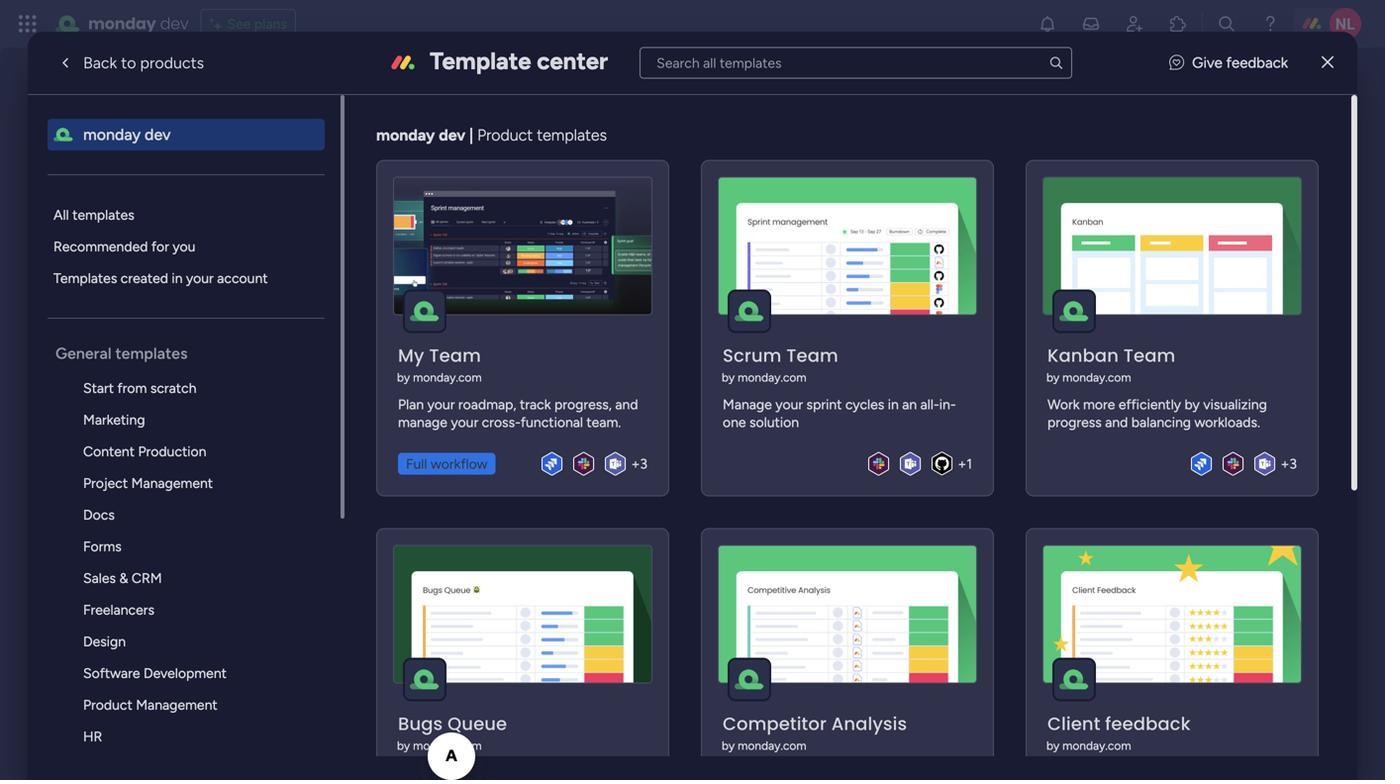 Task type: locate. For each thing, give the bounding box(es) containing it.
visualizing
[[1203, 396, 1267, 413]]

efficiently
[[1119, 396, 1181, 413]]

by for scrum
[[722, 370, 735, 385]]

kanban
[[1047, 343, 1119, 368]]

templates inside heading
[[115, 344, 188, 363]]

and up the team.
[[615, 396, 638, 413]]

templates down center
[[537, 126, 607, 145]]

monday.com for kanban
[[1062, 370, 1131, 385]]

0 horizontal spatial 3
[[640, 456, 647, 472]]

monday.com inside bugs queue by monday.com
[[413, 739, 482, 753]]

progress,
[[554, 396, 612, 413]]

templates for all templates
[[72, 206, 134, 223]]

by inside bugs queue by monday.com
[[397, 739, 410, 753]]

monday.com down bugs
[[413, 739, 482, 753]]

dev inside list box
[[145, 125, 171, 144]]

my
[[398, 343, 424, 368]]

0 vertical spatial management
[[131, 475, 213, 492]]

team for kanban team
[[1123, 343, 1175, 368]]

and
[[615, 396, 638, 413], [1105, 414, 1128, 431]]

monday.com inside kanban team by monday.com
[[1062, 370, 1131, 385]]

0 vertical spatial product
[[477, 126, 533, 145]]

team up sprint
[[786, 343, 838, 368]]

monday down back
[[83, 125, 141, 144]]

products
[[140, 53, 204, 72]]

dev for monday
[[160, 12, 189, 35]]

monday.com
[[413, 370, 482, 385], [738, 370, 806, 385], [1062, 370, 1131, 385], [413, 739, 482, 753], [738, 739, 806, 753], [1062, 739, 1131, 753]]

v2 user feedback image
[[1169, 52, 1184, 74]]

by down client
[[1046, 739, 1060, 753]]

by for kanban
[[1046, 370, 1060, 385]]

by down scrum
[[722, 370, 735, 385]]

monday.com inside scrum team by monday.com
[[738, 370, 806, 385]]

by inside my team by monday.com
[[397, 370, 410, 385]]

monday dev down to
[[83, 125, 171, 144]]

team inside kanban team by monday.com
[[1123, 343, 1175, 368]]

1 horizontal spatial 3
[[1289, 456, 1297, 472]]

templates up 'start from scratch'
[[115, 344, 188, 363]]

3
[[640, 456, 647, 472], [1289, 456, 1297, 472]]

monday.com inside the competitor analysis by monday.com
[[738, 739, 806, 753]]

1 horizontal spatial and
[[1105, 414, 1128, 431]]

list box containing monday dev
[[48, 95, 345, 780]]

monday.com down client
[[1062, 739, 1131, 753]]

select product image
[[18, 14, 38, 34]]

sales
[[83, 570, 116, 587]]

in left an
[[888, 396, 899, 413]]

software
[[83, 665, 140, 682]]

general
[[55, 344, 111, 363]]

account
[[217, 270, 268, 287]]

1 vertical spatial management
[[136, 696, 217, 713]]

for
[[151, 238, 169, 255]]

product inside work management templates element
[[83, 696, 132, 713]]

invite members image
[[1125, 14, 1144, 34]]

monday.com for client
[[1062, 739, 1131, 753]]

+ 3
[[631, 456, 647, 472], [1281, 456, 1297, 472]]

from
[[117, 380, 147, 397]]

monday dev | product templates
[[376, 126, 607, 145]]

1 team from the left
[[429, 343, 481, 368]]

3 + from the left
[[1281, 456, 1289, 472]]

forms
[[83, 538, 122, 555]]

0 horizontal spatial + 3
[[631, 456, 647, 472]]

sprint
[[806, 396, 842, 413]]

in-
[[939, 396, 956, 413]]

1 horizontal spatial product
[[477, 126, 533, 145]]

+ for kanban team
[[1281, 456, 1289, 472]]

work
[[1047, 396, 1080, 413]]

templates inside 'explore' "element"
[[72, 206, 134, 223]]

analysis
[[831, 711, 907, 737]]

manage your sprint cycles in an all-in- one solution
[[723, 396, 956, 431]]

monday left |
[[376, 126, 435, 145]]

my team by monday.com
[[397, 343, 482, 385]]

feedback inside client feedback by monday.com
[[1105, 711, 1191, 737]]

by for my
[[397, 370, 410, 385]]

0 horizontal spatial in
[[172, 270, 183, 287]]

1 + from the left
[[631, 456, 640, 472]]

notifications image
[[1038, 14, 1057, 34]]

team up efficiently
[[1123, 343, 1175, 368]]

scrum team by monday.com
[[722, 343, 838, 385]]

by down my
[[397, 370, 410, 385]]

monday.com down my
[[413, 370, 482, 385]]

product
[[477, 126, 533, 145], [83, 696, 132, 713]]

1 vertical spatial feedback
[[1105, 711, 1191, 737]]

0 horizontal spatial team
[[429, 343, 481, 368]]

templates
[[537, 126, 607, 145], [72, 206, 134, 223], [115, 344, 188, 363]]

queue
[[447, 711, 507, 737]]

and inside plan your roadmap, track progress, and manage your cross-functional team.
[[615, 396, 638, 413]]

product right |
[[477, 126, 533, 145]]

|
[[469, 126, 473, 145]]

team.
[[586, 414, 621, 431]]

dev up products
[[160, 12, 189, 35]]

by down bugs
[[397, 739, 410, 753]]

management
[[131, 475, 213, 492], [136, 696, 217, 713]]

start from scratch
[[83, 380, 196, 397]]

explore element
[[48, 199, 341, 294]]

1 horizontal spatial team
[[786, 343, 838, 368]]

project
[[83, 475, 128, 492]]

+ 1
[[958, 456, 972, 472]]

project management
[[83, 475, 213, 492]]

functional
[[521, 414, 583, 431]]

balancing
[[1131, 414, 1191, 431]]

monday.com for competitor
[[738, 739, 806, 753]]

management for project management
[[131, 475, 213, 492]]

2 horizontal spatial +
[[1281, 456, 1289, 472]]

inbox image
[[1081, 14, 1101, 34]]

kanban team by monday.com
[[1046, 343, 1175, 385]]

None search field
[[640, 47, 1072, 79]]

management down development on the left bottom of the page
[[136, 696, 217, 713]]

list box
[[48, 95, 345, 780]]

production
[[138, 443, 206, 460]]

templates for general templates
[[115, 344, 188, 363]]

by for competitor
[[722, 739, 735, 753]]

plan your roadmap, track progress, and manage your cross-functional team.
[[398, 396, 638, 431]]

workloads.
[[1194, 414, 1260, 431]]

in down you
[[172, 270, 183, 287]]

1 vertical spatial templates
[[72, 206, 134, 223]]

general templates
[[55, 344, 188, 363]]

0 vertical spatial and
[[615, 396, 638, 413]]

1 vertical spatial product
[[83, 696, 132, 713]]

2 vertical spatial templates
[[115, 344, 188, 363]]

give feedback link
[[1169, 52, 1288, 74]]

monday inside list box
[[83, 125, 141, 144]]

team
[[429, 343, 481, 368], [786, 343, 838, 368], [1123, 343, 1175, 368]]

1 horizontal spatial in
[[888, 396, 899, 413]]

software development
[[83, 665, 227, 682]]

0 vertical spatial in
[[172, 270, 183, 287]]

dev
[[160, 12, 189, 35], [145, 125, 171, 144], [439, 126, 465, 145]]

2 + from the left
[[958, 456, 966, 472]]

apps image
[[1168, 14, 1188, 34]]

and down more
[[1105, 414, 1128, 431]]

by up balancing
[[1185, 396, 1200, 413]]

by inside work more efficiently by visualizing progress and balancing workloads.
[[1185, 396, 1200, 413]]

0 horizontal spatial and
[[615, 396, 638, 413]]

dev left |
[[439, 126, 465, 145]]

by down competitor
[[722, 739, 735, 753]]

monday dev
[[88, 12, 189, 35], [83, 125, 171, 144]]

monday.com for bugs
[[413, 739, 482, 753]]

by for client
[[1046, 739, 1060, 753]]

plan
[[398, 396, 424, 413]]

roadmap,
[[458, 396, 516, 413]]

by inside kanban team by monday.com
[[1046, 370, 1060, 385]]

feedback for give
[[1226, 54, 1288, 72]]

templates up recommended
[[72, 206, 134, 223]]

feedback
[[1226, 54, 1288, 72], [1105, 711, 1191, 737]]

your up 'solution'
[[775, 396, 803, 413]]

1 horizontal spatial + 3
[[1281, 456, 1297, 472]]

management down production on the bottom of the page
[[131, 475, 213, 492]]

monday dev inside list box
[[83, 125, 171, 144]]

see plans button
[[200, 9, 296, 39]]

monday.com down scrum
[[738, 370, 806, 385]]

monday dev up back to products
[[88, 12, 189, 35]]

by inside scrum team by monday.com
[[722, 370, 735, 385]]

2 team from the left
[[786, 343, 838, 368]]

scratch
[[150, 380, 196, 397]]

monday up to
[[88, 12, 156, 35]]

template center
[[430, 47, 608, 75]]

by inside the competitor analysis by monday.com
[[722, 739, 735, 753]]

close image
[[1322, 55, 1334, 70]]

monday.com inside my team by monday.com
[[413, 370, 482, 385]]

2 + 3 from the left
[[1281, 456, 1297, 472]]

1 horizontal spatial feedback
[[1226, 54, 1288, 72]]

1 horizontal spatial +
[[958, 456, 966, 472]]

+
[[631, 456, 640, 472], [958, 456, 966, 472], [1281, 456, 1289, 472]]

your inside 'explore' "element"
[[186, 270, 214, 287]]

recommended for you
[[53, 238, 195, 255]]

content production
[[83, 443, 206, 460]]

back to products
[[83, 53, 204, 72]]

by up work
[[1046, 370, 1060, 385]]

search image
[[1048, 55, 1064, 71]]

dev down back to products
[[145, 125, 171, 144]]

2 horizontal spatial team
[[1123, 343, 1175, 368]]

client feedback by monday.com
[[1046, 711, 1191, 753]]

monday.com down 'kanban'
[[1062, 370, 1131, 385]]

your down you
[[186, 270, 214, 287]]

feedback inside give feedback link
[[1226, 54, 1288, 72]]

1 vertical spatial and
[[1105, 414, 1128, 431]]

1 vertical spatial in
[[888, 396, 899, 413]]

in
[[172, 270, 183, 287], [888, 396, 899, 413]]

0 vertical spatial feedback
[[1226, 54, 1288, 72]]

start
[[83, 380, 114, 397]]

team inside scrum team by monday.com
[[786, 343, 838, 368]]

by inside client feedback by monday.com
[[1046, 739, 1060, 753]]

your inside manage your sprint cycles in an all-in- one solution
[[775, 396, 803, 413]]

3 team from the left
[[1123, 343, 1175, 368]]

team inside my team by monday.com
[[429, 343, 481, 368]]

content
[[83, 443, 135, 460]]

monday.com inside client feedback by monday.com
[[1062, 739, 1131, 753]]

product down software
[[83, 696, 132, 713]]

0 horizontal spatial +
[[631, 456, 640, 472]]

1 vertical spatial monday dev
[[83, 125, 171, 144]]

0 horizontal spatial feedback
[[1105, 711, 1191, 737]]

0 horizontal spatial product
[[83, 696, 132, 713]]

monday.com down competitor
[[738, 739, 806, 753]]

your
[[186, 270, 214, 287], [427, 396, 455, 413], [775, 396, 803, 413], [451, 414, 478, 431]]

feedback down the help image
[[1226, 54, 1288, 72]]

your up 'manage'
[[427, 396, 455, 413]]

team right my
[[429, 343, 481, 368]]

center
[[537, 47, 608, 75]]

feedback right client
[[1105, 711, 1191, 737]]



Task type: vqa. For each thing, say whether or not it's contained in the screenshot.
second 3
yes



Task type: describe. For each thing, give the bounding box(es) containing it.
you
[[173, 238, 195, 255]]

back
[[83, 53, 117, 72]]

2 3 from the left
[[1289, 456, 1297, 472]]

development
[[143, 665, 227, 682]]

1 + 3 from the left
[[631, 456, 647, 472]]

all templates
[[53, 206, 134, 223]]

by for bugs
[[397, 739, 410, 753]]

in inside manage your sprint cycles in an all-in- one solution
[[888, 396, 899, 413]]

workflow
[[431, 455, 488, 472]]

templates created in your account
[[53, 270, 268, 287]]

see
[[227, 15, 251, 32]]

see plans
[[227, 15, 287, 32]]

full workflow
[[406, 455, 488, 472]]

one
[[723, 414, 746, 431]]

hr
[[83, 728, 102, 745]]

sales & crm
[[83, 570, 162, 587]]

management for product management
[[136, 696, 217, 713]]

in inside 'explore' "element"
[[172, 270, 183, 287]]

progress
[[1047, 414, 1102, 431]]

cycles
[[845, 396, 884, 413]]

track
[[520, 396, 551, 413]]

created
[[121, 270, 168, 287]]

work management templates element
[[48, 372, 341, 780]]

freelancers
[[83, 601, 154, 618]]

give
[[1192, 54, 1223, 72]]

work more efficiently by visualizing progress and balancing workloads.
[[1047, 396, 1267, 431]]

to
[[121, 53, 136, 72]]

all-
[[920, 396, 939, 413]]

feedback for client
[[1105, 711, 1191, 737]]

all
[[53, 206, 69, 223]]

crm
[[132, 570, 162, 587]]

competitor analysis by monday.com
[[722, 711, 907, 753]]

cross-
[[482, 414, 521, 431]]

plans
[[254, 15, 287, 32]]

give feedback
[[1192, 54, 1288, 72]]

bugs
[[398, 711, 443, 737]]

marketing
[[83, 411, 145, 428]]

monday for monday
[[88, 12, 156, 35]]

back to products button
[[40, 43, 220, 83]]

monday for monday dev |
[[376, 126, 435, 145]]

competitor
[[723, 711, 827, 737]]

manage
[[398, 414, 447, 431]]

monday.com for scrum
[[738, 370, 806, 385]]

dev for monday dev |
[[439, 126, 465, 145]]

solution
[[749, 414, 799, 431]]

Search all templates search field
[[640, 47, 1072, 79]]

full
[[406, 455, 427, 472]]

client
[[1047, 711, 1100, 737]]

1 3 from the left
[[640, 456, 647, 472]]

general templates heading
[[55, 343, 341, 364]]

1
[[966, 456, 972, 472]]

+ for scrum team
[[958, 456, 966, 472]]

0 vertical spatial templates
[[537, 126, 607, 145]]

manage
[[723, 396, 772, 413]]

0 vertical spatial monday dev
[[88, 12, 189, 35]]

recommended
[[53, 238, 148, 255]]

design
[[83, 633, 126, 650]]

template
[[430, 47, 531, 75]]

search everything image
[[1217, 14, 1237, 34]]

product management
[[83, 696, 217, 713]]

noah lott image
[[1330, 8, 1361, 40]]

scrum
[[723, 343, 782, 368]]

help image
[[1260, 14, 1280, 34]]

your down roadmap,
[[451, 414, 478, 431]]

monday.com for my
[[413, 370, 482, 385]]

bugs queue by monday.com
[[397, 711, 507, 753]]

templates
[[53, 270, 117, 287]]

more
[[1083, 396, 1115, 413]]

and inside work more efficiently by visualizing progress and balancing workloads.
[[1105, 414, 1128, 431]]

team for my team
[[429, 343, 481, 368]]

team for scrum team
[[786, 343, 838, 368]]

&
[[119, 570, 128, 587]]

an
[[902, 396, 917, 413]]

docs
[[83, 506, 115, 523]]



